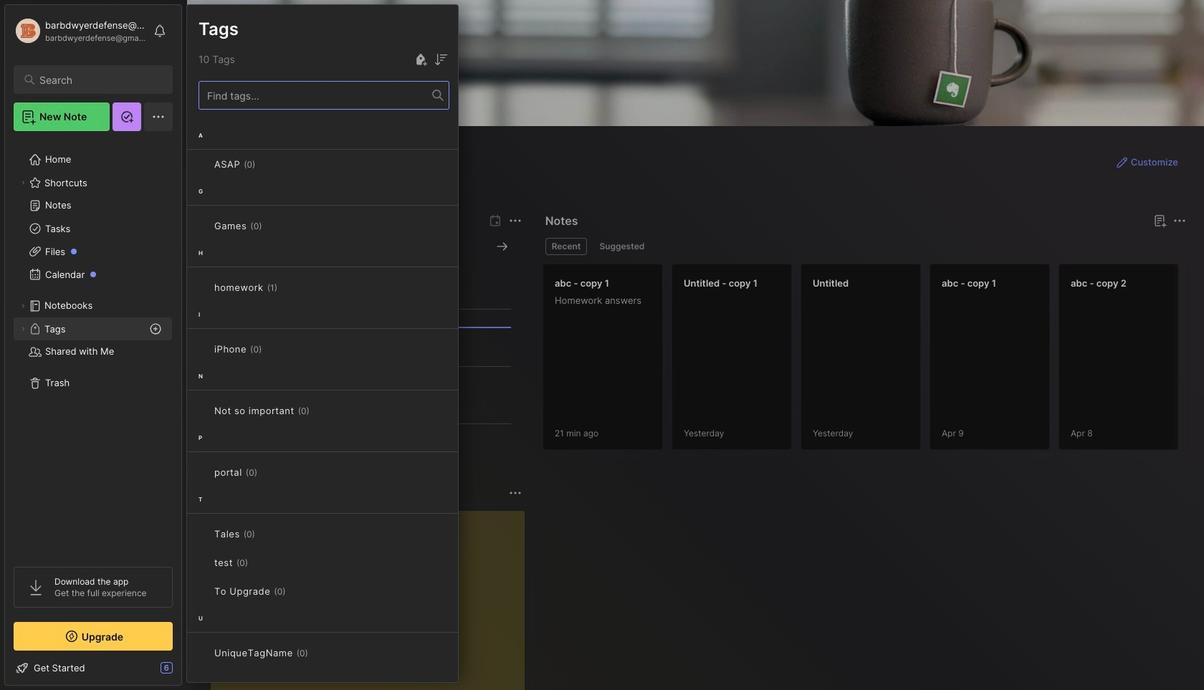 Task type: describe. For each thing, give the bounding box(es) containing it.
Account field
[[14, 16, 146, 45]]

Search text field
[[39, 73, 160, 87]]

expand notebooks image
[[19, 302, 27, 310]]

2 tab from the left
[[593, 238, 651, 255]]

create new tag image
[[412, 51, 429, 68]]

Start writing… text field
[[222, 511, 524, 690]]

1 horizontal spatial row group
[[542, 264, 1204, 459]]

0 horizontal spatial row group
[[187, 121, 458, 688]]

none search field inside main 'element'
[[39, 71, 160, 88]]

1 tab from the left
[[545, 238, 587, 255]]

Sort field
[[432, 51, 450, 68]]



Task type: vqa. For each thing, say whether or not it's contained in the screenshot.
tab list
yes



Task type: locate. For each thing, give the bounding box(es) containing it.
1 horizontal spatial tab
[[593, 238, 651, 255]]

main element
[[0, 0, 186, 690]]

tab list
[[545, 238, 1184, 255]]

None search field
[[39, 71, 160, 88]]

0 horizontal spatial tab
[[545, 238, 587, 255]]

tree inside main 'element'
[[5, 140, 181, 554]]

row group
[[187, 121, 458, 688], [542, 264, 1204, 459]]

click to collapse image
[[181, 664, 192, 681]]

tab
[[545, 238, 587, 255], [593, 238, 651, 255]]

Help and Learning task checklist field
[[5, 657, 181, 680]]

Tag actions field
[[256, 157, 278, 171], [262, 219, 285, 233], [277, 280, 300, 295], [262, 342, 285, 356], [255, 527, 278, 541], [248, 556, 271, 570], [308, 646, 331, 660]]

tag actions image
[[256, 158, 278, 170], [262, 220, 285, 232], [277, 282, 300, 293], [262, 343, 285, 355], [255, 528, 278, 540], [248, 557, 271, 569], [308, 647, 331, 659]]

tree
[[5, 140, 181, 554]]

Find tags… text field
[[199, 86, 432, 105]]

sort options image
[[432, 51, 450, 68]]

expand tags image
[[19, 325, 27, 333]]



